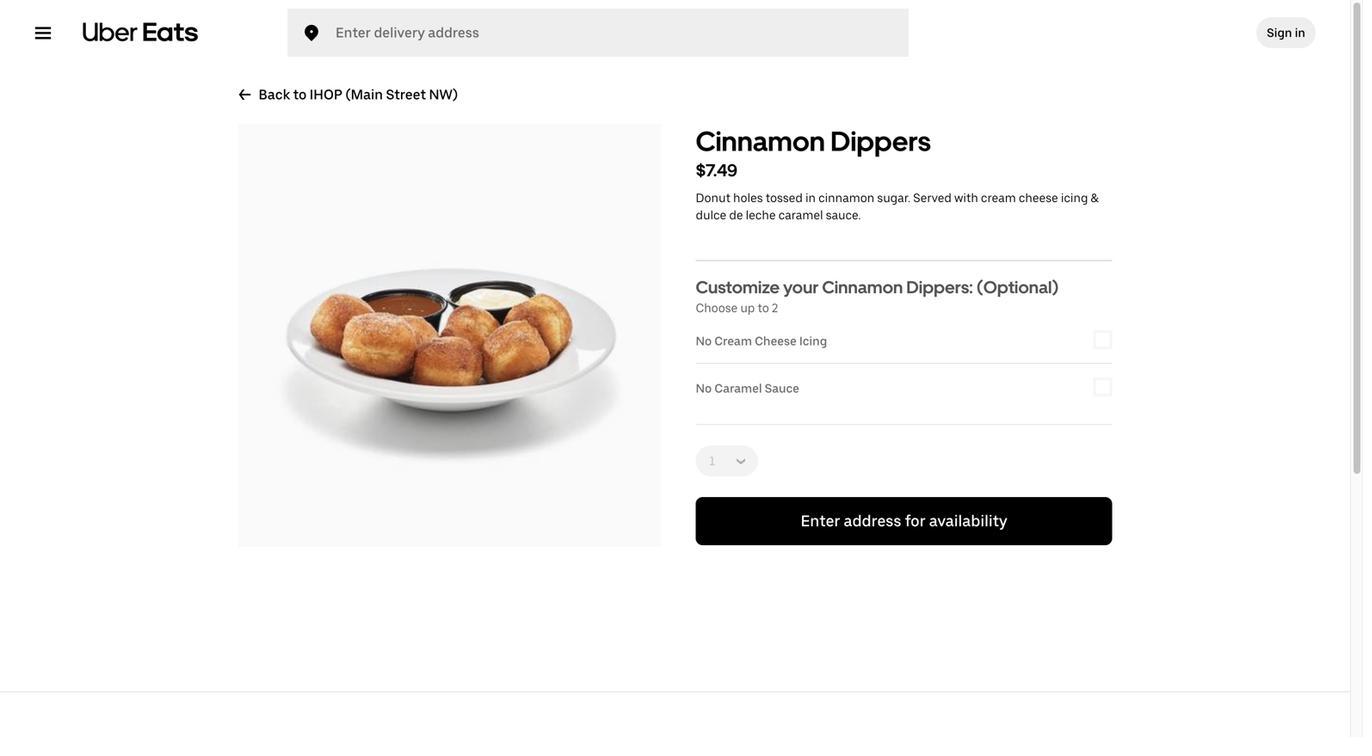 Task type: vqa. For each thing, say whether or not it's contained in the screenshot.
Cart • 0
no



Task type: locate. For each thing, give the bounding box(es) containing it.
sauce.
[[826, 208, 861, 223]]

2 no from the top
[[696, 381, 712, 396]]

enter address for availability button
[[696, 498, 1113, 546]]

no left caramel
[[696, 381, 712, 396]]

no caramel sauce
[[696, 381, 800, 396]]

leche
[[746, 208, 776, 223]]

caramel
[[779, 208, 823, 223]]

no
[[696, 334, 712, 349], [696, 381, 712, 396]]

cinnamon right 'your'
[[822, 277, 903, 298]]

&
[[1091, 191, 1099, 205]]

dippers:
[[907, 277, 973, 298]]

0 horizontal spatial in
[[806, 191, 816, 205]]

customize
[[696, 277, 780, 298]]

1 vertical spatial in
[[806, 191, 816, 205]]

1 horizontal spatial in
[[1295, 25, 1306, 40]]

0 vertical spatial in
[[1295, 25, 1306, 40]]

holes
[[733, 191, 763, 205]]

up
[[741, 301, 755, 315]]

1 no from the top
[[696, 334, 712, 349]]

cinnamon
[[819, 191, 875, 205]]

icing
[[799, 334, 827, 349]]

cream
[[715, 334, 752, 349]]

1 vertical spatial cinnamon
[[822, 277, 903, 298]]

availability
[[929, 512, 1008, 531]]

your
[[783, 277, 819, 298]]

to left the 2
[[758, 301, 769, 315]]

cinnamon up the $7.49 on the right of the page
[[696, 125, 825, 158]]

to
[[293, 87, 307, 103], [758, 301, 769, 315]]

Enter delivery address text field
[[336, 15, 888, 50]]

in
[[1295, 25, 1306, 40], [806, 191, 816, 205]]

icing
[[1061, 191, 1088, 205]]

back
[[259, 87, 290, 103]]

cinnamon dippers $7.49
[[696, 125, 931, 181]]

1 horizontal spatial to
[[758, 301, 769, 315]]

cinnamon
[[696, 125, 825, 158], [822, 277, 903, 298]]

in right sign
[[1295, 25, 1306, 40]]

main navigation menu image
[[34, 24, 52, 41]]

cheese
[[755, 334, 797, 349]]

1 vertical spatial no
[[696, 381, 712, 396]]

customize your cinnamon dippers: (optional) choose up to 2
[[696, 277, 1059, 315]]

back to ihop (main street nw) link
[[238, 86, 458, 103]]

no cream cheese icing
[[696, 334, 827, 349]]

sauce
[[765, 381, 800, 396]]

sign in link
[[1257, 17, 1316, 48]]

street
[[386, 87, 426, 103]]

donut
[[696, 191, 731, 205]]

no left cream
[[696, 334, 712, 349]]

2
[[772, 301, 778, 315]]

0 vertical spatial no
[[696, 334, 712, 349]]

ihop
[[310, 87, 343, 103]]

enter address for availability
[[801, 512, 1008, 531]]

0 vertical spatial cinnamon
[[696, 125, 825, 158]]

to right back
[[293, 87, 307, 103]]

cream
[[981, 191, 1016, 205]]

1 vertical spatial to
[[758, 301, 769, 315]]

0 horizontal spatial to
[[293, 87, 307, 103]]

in up caramel
[[806, 191, 816, 205]]

to inside customize your cinnamon dippers: (optional) choose up to 2
[[758, 301, 769, 315]]

dulce
[[696, 208, 727, 223]]



Task type: describe. For each thing, give the bounding box(es) containing it.
$7.49
[[696, 160, 738, 181]]

sign in
[[1267, 25, 1306, 40]]

0 vertical spatial to
[[293, 87, 307, 103]]

no for no cream cheese icing
[[696, 334, 712, 349]]

served
[[913, 191, 952, 205]]

with
[[955, 191, 978, 205]]

cinnamon inside cinnamon dippers $7.49
[[696, 125, 825, 158]]

enter
[[801, 512, 841, 531]]

choose
[[696, 301, 738, 315]]

de
[[729, 208, 743, 223]]

address
[[844, 512, 902, 531]]

cinnamon inside customize your cinnamon dippers: (optional) choose up to 2
[[822, 277, 903, 298]]

caramel
[[715, 381, 762, 396]]

no for no caramel sauce
[[696, 381, 712, 396]]

for
[[905, 512, 926, 531]]

donut holes tossed in cinnamon sugar. served with cream cheese icing & dulce de leche caramel sauce.
[[696, 191, 1099, 223]]

nw)
[[429, 87, 458, 103]]

uber eats home image
[[83, 22, 198, 43]]

sign
[[1267, 25, 1293, 40]]

back to ihop (main street nw)
[[259, 87, 458, 103]]

(optional)
[[977, 277, 1059, 298]]

sugar.
[[877, 191, 911, 205]]

(main
[[346, 87, 383, 103]]

dippers
[[831, 125, 931, 158]]

cheese
[[1019, 191, 1058, 205]]

in inside donut holes tossed in cinnamon sugar. served with cream cheese icing & dulce de leche caramel sauce.
[[806, 191, 816, 205]]

tossed
[[766, 191, 803, 205]]



